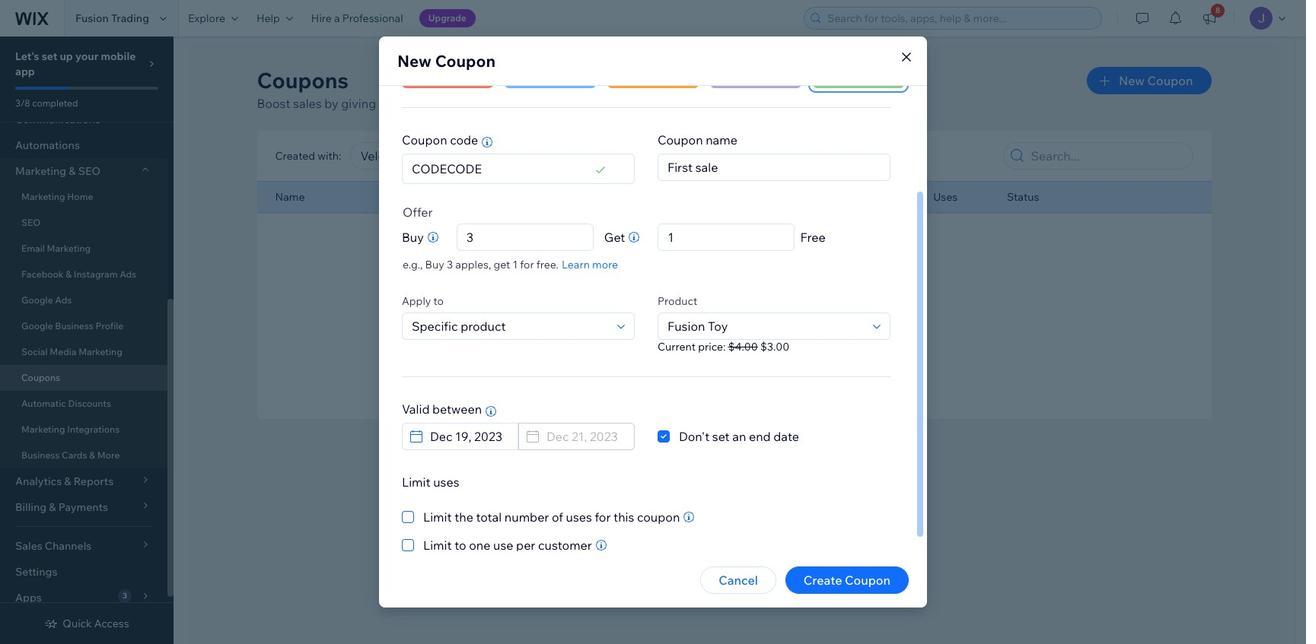 Task type: describe. For each thing, give the bounding box(es) containing it.
social
[[21, 346, 48, 358]]

special
[[442, 96, 481, 111]]

uses
[[933, 190, 958, 204]]

social media marketing
[[21, 346, 122, 358]]

google for google ads
[[21, 295, 53, 306]]

number
[[505, 510, 549, 525]]

coupons inside coupons boost sales by giving customers special offers and discounts. learn more about coupons
[[708, 96, 757, 111]]

offers
[[484, 96, 517, 111]]

by
[[324, 96, 338, 111]]

date
[[774, 429, 799, 445]]

ads inside 'link'
[[55, 295, 72, 306]]

total
[[476, 510, 502, 525]]

no coupons match your search.
[[656, 344, 812, 358]]

integrations
[[67, 424, 120, 435]]

coupons link
[[0, 365, 167, 391]]

your for mobile
[[75, 49, 98, 63]]

settings link
[[0, 559, 167, 585]]

new inside new coupon button
[[1119, 73, 1145, 88]]

0 horizontal spatial more
[[592, 258, 618, 272]]

& inside "link"
[[89, 450, 95, 461]]

of
[[552, 510, 563, 525]]

coupon right create on the right bottom of page
[[845, 573, 891, 588]]

current
[[658, 340, 696, 354]]

hire a professional
[[311, 11, 403, 25]]

google ads
[[21, 295, 72, 306]]

professional
[[342, 11, 403, 25]]

set for don't
[[712, 429, 730, 445]]

more
[[97, 450, 120, 461]]

marketing for integrations
[[21, 424, 65, 435]]

& for marketing
[[69, 164, 76, 178]]

name
[[706, 132, 738, 148]]

let's set up your mobile app
[[15, 49, 136, 78]]

create coupon button
[[785, 567, 909, 594]]

created with:
[[275, 149, 341, 163]]

email marketing link
[[0, 236, 167, 262]]

$3.00
[[760, 340, 790, 354]]

limit for limit the total number of uses for this coupon
[[423, 510, 452, 525]]

up
[[60, 49, 73, 63]]

coupon up special
[[435, 51, 496, 71]]

more inside coupons boost sales by giving customers special offers and discounts. learn more about coupons
[[640, 96, 670, 111]]

apply to
[[402, 295, 444, 308]]

email marketing
[[21, 243, 91, 254]]

marketing home
[[21, 191, 93, 202]]

one
[[469, 538, 491, 553]]

1 vertical spatial buy
[[425, 258, 444, 272]]

Don't set an end date checkbox
[[658, 428, 799, 446]]

automatic discounts link
[[0, 391, 167, 417]]

0 vertical spatial business
[[55, 320, 93, 332]]

cards
[[62, 450, 87, 461]]

app
[[15, 65, 35, 78]]

learn more about coupons link
[[605, 96, 757, 111]]

3/8
[[15, 97, 30, 109]]

trading
[[111, 11, 149, 25]]

the
[[455, 510, 473, 525]]

marketing up facebook & instagram ads
[[47, 243, 91, 254]]

facebook
[[21, 269, 64, 280]]

e.g., SUMMERSALE20 field
[[407, 155, 591, 183]]

boost
[[257, 96, 290, 111]]

code
[[450, 132, 478, 148]]

0 vertical spatial buy
[[402, 230, 424, 245]]

business cards & more link
[[0, 443, 167, 469]]

google business profile link
[[0, 314, 167, 339]]

Search for tools, apps, help & more... field
[[823, 8, 1097, 29]]

marketing for &
[[15, 164, 66, 178]]

don't set an end date
[[679, 429, 799, 445]]

valid
[[402, 402, 430, 417]]

offer
[[403, 205, 433, 220]]

to for apply
[[434, 295, 444, 308]]

0 vertical spatial ads
[[120, 269, 136, 280]]

quick access button
[[44, 617, 129, 631]]

current price: $4.00 $3.00
[[658, 340, 790, 354]]

hire
[[311, 11, 332, 25]]

coupon left the code
[[402, 132, 447, 148]]

facebook & instagram ads link
[[0, 262, 167, 288]]

coupon down learn more about coupons link
[[658, 132, 703, 148]]

e.g., Summer sale field
[[663, 155, 885, 180]]

uses inside "option"
[[566, 510, 592, 525]]

1 vertical spatial coupons
[[673, 344, 716, 358]]

fusion trading
[[75, 11, 149, 25]]

discounts.
[[544, 96, 602, 111]]

name
[[275, 190, 305, 204]]

learn inside coupons boost sales by giving customers special offers and discounts. learn more about coupons
[[605, 96, 637, 111]]

created
[[275, 149, 315, 163]]

automatic discounts
[[21, 398, 111, 410]]

learn more link
[[562, 258, 618, 272]]

social media marketing link
[[0, 339, 167, 365]]

don't
[[679, 429, 710, 445]]

an
[[732, 429, 746, 445]]

to for limit
[[455, 538, 466, 553]]

for for this
[[595, 510, 611, 525]]

fusion
[[75, 11, 109, 25]]

help
[[256, 11, 280, 25]]

quick access
[[63, 617, 129, 631]]

Buy field
[[462, 225, 588, 250]]

coupon down 8 button
[[1147, 73, 1193, 88]]

about
[[672, 96, 706, 111]]

marketing integrations
[[21, 424, 120, 435]]

reset filters
[[699, 371, 769, 386]]

get
[[604, 230, 625, 245]]

free
[[800, 230, 826, 245]]

business inside "link"
[[21, 450, 60, 461]]

coupons for coupons
[[21, 372, 60, 384]]



Task type: locate. For each thing, give the bounding box(es) containing it.
0 vertical spatial to
[[434, 295, 444, 308]]

1 google from the top
[[21, 295, 53, 306]]

1 horizontal spatial new coupon
[[1119, 73, 1193, 88]]

buy down offer
[[402, 230, 424, 245]]

2 vertical spatial limit
[[423, 538, 452, 553]]

to left one
[[455, 538, 466, 553]]

3/8 completed
[[15, 97, 78, 109]]

2 vertical spatial &
[[89, 450, 95, 461]]

coupon code
[[402, 132, 478, 148]]

& up home
[[69, 164, 76, 178]]

0 horizontal spatial new coupon
[[397, 51, 496, 71]]

marketing down profile
[[79, 346, 122, 358]]

0 horizontal spatial uses
[[433, 475, 459, 490]]

1 vertical spatial business
[[21, 450, 60, 461]]

1 vertical spatial for
[[595, 510, 611, 525]]

business cards & more
[[21, 450, 120, 461]]

coupons inside coupons boost sales by giving customers special offers and discounts. learn more about coupons
[[257, 67, 349, 94]]

your right up at the top left
[[75, 49, 98, 63]]

set inside option
[[712, 429, 730, 445]]

1 vertical spatial set
[[712, 429, 730, 445]]

seo up email
[[21, 217, 41, 228]]

& for facebook
[[66, 269, 72, 280]]

coupons right no
[[673, 344, 716, 358]]

limit for limit to one use per customer
[[423, 538, 452, 553]]

&
[[69, 164, 76, 178], [66, 269, 72, 280], [89, 450, 95, 461]]

settings
[[15, 566, 57, 579]]

a
[[334, 11, 340, 25]]

business up social media marketing
[[55, 320, 93, 332]]

limit
[[402, 475, 431, 490], [423, 510, 452, 525], [423, 538, 452, 553]]

coupon
[[435, 51, 496, 71], [1147, 73, 1193, 88], [402, 132, 447, 148], [658, 132, 703, 148], [845, 573, 891, 588]]

1 horizontal spatial buy
[[425, 258, 444, 272]]

status:
[[573, 149, 607, 163]]

Search... field
[[1026, 143, 1188, 169]]

1 vertical spatial &
[[66, 269, 72, 280]]

0 horizontal spatial learn
[[562, 258, 590, 272]]

ads right instagram
[[120, 269, 136, 280]]

automations
[[15, 139, 80, 152]]

facebook & instagram ads
[[21, 269, 136, 280]]

coupons
[[257, 67, 349, 94], [21, 372, 60, 384]]

$4.00
[[728, 340, 758, 354]]

more
[[640, 96, 670, 111], [592, 258, 618, 272]]

sales
[[293, 96, 322, 111]]

automations link
[[0, 132, 167, 158]]

Search products by name field
[[663, 314, 868, 339]]

8
[[1216, 5, 1220, 15]]

1 horizontal spatial to
[[455, 538, 466, 553]]

1 horizontal spatial coupons
[[257, 67, 349, 94]]

marketing inside popup button
[[15, 164, 66, 178]]

google for google business profile
[[21, 320, 53, 332]]

business left cards
[[21, 450, 60, 461]]

coupons up sales
[[257, 67, 349, 94]]

per
[[516, 538, 535, 553]]

help button
[[247, 0, 302, 37]]

set
[[42, 49, 57, 63], [712, 429, 730, 445]]

buy left 3
[[425, 258, 444, 272]]

set left up at the top left
[[42, 49, 57, 63]]

filters
[[734, 371, 769, 386]]

sidebar element
[[0, 0, 174, 645]]

1 vertical spatial limit
[[423, 510, 452, 525]]

marketing & seo
[[15, 164, 101, 178]]

0 vertical spatial google
[[21, 295, 53, 306]]

0 horizontal spatial for
[[520, 258, 534, 272]]

for inside "option"
[[595, 510, 611, 525]]

explore
[[188, 11, 225, 25]]

seo link
[[0, 210, 167, 236]]

0 vertical spatial coupons
[[708, 96, 757, 111]]

1 horizontal spatial seo
[[78, 164, 101, 178]]

limit inside limit the total number of uses for this coupon "option"
[[423, 510, 452, 525]]

1 vertical spatial coupons
[[21, 372, 60, 384]]

price:
[[698, 340, 726, 354]]

e.g.,
[[403, 258, 423, 272]]

google
[[21, 295, 53, 306], [21, 320, 53, 332]]

1 vertical spatial learn
[[562, 258, 590, 272]]

ads up google business profile
[[55, 295, 72, 306]]

limit for limit uses
[[402, 475, 431, 490]]

get
[[494, 258, 510, 272]]

new coupon
[[397, 51, 496, 71], [1119, 73, 1193, 88]]

1 vertical spatial new coupon
[[1119, 73, 1193, 88]]

limit inside limit to one use per customer option
[[423, 538, 452, 553]]

0 horizontal spatial coupons
[[21, 372, 60, 384]]

coupons inside sidebar element
[[21, 372, 60, 384]]

reset
[[699, 371, 731, 386]]

media
[[50, 346, 76, 358]]

your inside let's set up your mobile app
[[75, 49, 98, 63]]

1 horizontal spatial set
[[712, 429, 730, 445]]

0 horizontal spatial buy
[[402, 230, 424, 245]]

8 button
[[1193, 0, 1226, 37]]

0 vertical spatial more
[[640, 96, 670, 111]]

None field
[[356, 143, 539, 169], [622, 143, 725, 169], [663, 225, 790, 250], [425, 424, 513, 450], [542, 424, 629, 450], [356, 143, 539, 169], [622, 143, 725, 169], [663, 225, 790, 250], [425, 424, 513, 450], [542, 424, 629, 450]]

marketing down automations
[[15, 164, 66, 178]]

0 vertical spatial &
[[69, 164, 76, 178]]

0 horizontal spatial to
[[434, 295, 444, 308]]

create coupon
[[804, 573, 891, 588]]

reset filters link
[[699, 369, 769, 387]]

marketing for home
[[21, 191, 65, 202]]

marketing down marketing & seo
[[21, 191, 65, 202]]

0 vertical spatial limit
[[402, 475, 431, 490]]

your down "search products by name" field
[[752, 344, 774, 358]]

create
[[804, 573, 842, 588]]

Limit the total number of uses for this coupon checkbox
[[402, 508, 680, 527]]

free.
[[536, 258, 559, 272]]

customer
[[538, 538, 592, 553]]

1 horizontal spatial uses
[[566, 510, 592, 525]]

e.g., buy 3 apples, get 1 for free. learn more
[[403, 258, 618, 272]]

end
[[749, 429, 771, 445]]

limit left one
[[423, 538, 452, 553]]

0 vertical spatial uses
[[433, 475, 459, 490]]

to
[[434, 295, 444, 308], [455, 538, 466, 553]]

& right facebook
[[66, 269, 72, 280]]

profile
[[95, 320, 124, 332]]

more left about on the right of the page
[[640, 96, 670, 111]]

& left more
[[89, 450, 95, 461]]

1 horizontal spatial new
[[1119, 73, 1145, 88]]

discounts
[[68, 398, 111, 410]]

your
[[75, 49, 98, 63], [752, 344, 774, 358]]

0 vertical spatial new coupon
[[397, 51, 496, 71]]

cancel button
[[700, 567, 776, 594]]

1 vertical spatial seo
[[21, 217, 41, 228]]

with:
[[318, 149, 341, 163]]

1 vertical spatial to
[[455, 538, 466, 553]]

access
[[94, 617, 129, 631]]

more down get
[[592, 258, 618, 272]]

your for search.
[[752, 344, 774, 358]]

home
[[67, 191, 93, 202]]

1
[[513, 258, 518, 272]]

0 horizontal spatial new
[[397, 51, 432, 71]]

ads
[[120, 269, 136, 280], [55, 295, 72, 306]]

0 vertical spatial coupons
[[257, 67, 349, 94]]

instagram
[[74, 269, 118, 280]]

limit down valid
[[402, 475, 431, 490]]

new coupon inside button
[[1119, 73, 1193, 88]]

1 horizontal spatial for
[[595, 510, 611, 525]]

coupons for coupons boost sales by giving customers special offers and discounts. learn more about coupons
[[257, 67, 349, 94]]

1 vertical spatial new
[[1119, 73, 1145, 88]]

0 vertical spatial new
[[397, 51, 432, 71]]

google down facebook
[[21, 295, 53, 306]]

learn
[[605, 96, 637, 111], [562, 258, 590, 272]]

0 vertical spatial for
[[520, 258, 534, 272]]

limit to one use per customer
[[423, 538, 592, 553]]

marketing & seo button
[[0, 158, 167, 184]]

& inside popup button
[[69, 164, 76, 178]]

1 horizontal spatial your
[[752, 344, 774, 358]]

cancel
[[719, 573, 758, 588]]

Choose one field
[[407, 314, 613, 339]]

to inside limit to one use per customer option
[[455, 538, 466, 553]]

new
[[397, 51, 432, 71], [1119, 73, 1145, 88]]

uses
[[433, 475, 459, 490], [566, 510, 592, 525]]

this
[[614, 510, 634, 525]]

upgrade button
[[419, 9, 476, 27]]

0 vertical spatial seo
[[78, 164, 101, 178]]

set for let's
[[42, 49, 57, 63]]

0 vertical spatial learn
[[605, 96, 637, 111]]

uses right of
[[566, 510, 592, 525]]

marketing home link
[[0, 184, 167, 210]]

coupons
[[708, 96, 757, 111], [673, 344, 716, 358]]

marketing integrations link
[[0, 417, 167, 443]]

limit uses
[[402, 475, 459, 490]]

limit the total number of uses for this coupon
[[423, 510, 680, 525]]

coupons boost sales by giving customers special offers and discounts. learn more about coupons
[[257, 67, 757, 111]]

3
[[447, 258, 453, 272]]

valid between
[[402, 402, 482, 417]]

1 vertical spatial ads
[[55, 295, 72, 306]]

0 horizontal spatial ads
[[55, 295, 72, 306]]

customers
[[379, 96, 439, 111]]

marketing down 'automatic'
[[21, 424, 65, 435]]

Limit to one use per customer checkbox
[[402, 537, 592, 555]]

limit left the
[[423, 510, 452, 525]]

search.
[[777, 344, 812, 358]]

1 horizontal spatial ads
[[120, 269, 136, 280]]

quick
[[63, 617, 92, 631]]

1 vertical spatial more
[[592, 258, 618, 272]]

coupon name
[[658, 132, 738, 148]]

coupons up 'automatic'
[[21, 372, 60, 384]]

1 vertical spatial google
[[21, 320, 53, 332]]

google inside 'link'
[[21, 295, 53, 306]]

completed
[[32, 97, 78, 109]]

1 vertical spatial your
[[752, 344, 774, 358]]

0 horizontal spatial your
[[75, 49, 98, 63]]

1 horizontal spatial more
[[640, 96, 670, 111]]

learn right discounts.
[[605, 96, 637, 111]]

buy
[[402, 230, 424, 245], [425, 258, 444, 272]]

1 vertical spatial uses
[[566, 510, 592, 525]]

status
[[1007, 190, 1039, 204]]

for right 1
[[520, 258, 534, 272]]

google up social
[[21, 320, 53, 332]]

set left 'an'
[[712, 429, 730, 445]]

0 vertical spatial set
[[42, 49, 57, 63]]

to right apply
[[434, 295, 444, 308]]

seo down automations link
[[78, 164, 101, 178]]

seo inside popup button
[[78, 164, 101, 178]]

for
[[520, 258, 534, 272], [595, 510, 611, 525]]

1 horizontal spatial learn
[[605, 96, 637, 111]]

for left this
[[595, 510, 611, 525]]

for for free.
[[520, 258, 534, 272]]

uses up the
[[433, 475, 459, 490]]

0 horizontal spatial seo
[[21, 217, 41, 228]]

2 google from the top
[[21, 320, 53, 332]]

0 vertical spatial your
[[75, 49, 98, 63]]

learn right free.
[[562, 258, 590, 272]]

0 horizontal spatial set
[[42, 49, 57, 63]]

mobile
[[101, 49, 136, 63]]

set inside let's set up your mobile app
[[42, 49, 57, 63]]

coupons up name
[[708, 96, 757, 111]]



Task type: vqa. For each thing, say whether or not it's contained in the screenshot.
'anypoll by anyapp.me'
no



